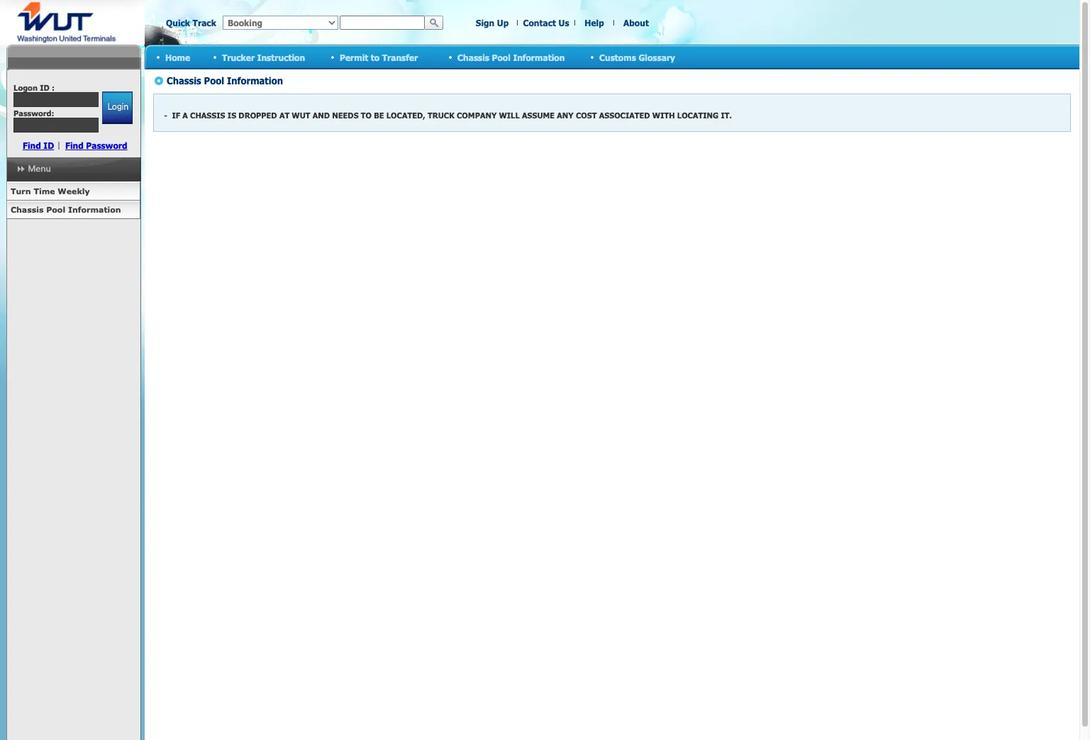Task type: describe. For each thing, give the bounding box(es) containing it.
customs
[[599, 52, 636, 62]]

turn
[[11, 187, 31, 196]]

find password link
[[65, 140, 127, 150]]

0 vertical spatial chassis
[[458, 52, 489, 62]]

help link
[[585, 18, 604, 28]]

contact
[[523, 18, 556, 28]]

1 vertical spatial chassis
[[11, 205, 44, 214]]

to
[[371, 52, 380, 62]]

logon id :
[[14, 83, 55, 92]]

0 vertical spatial information
[[513, 52, 565, 62]]

quick track
[[166, 18, 216, 28]]

transfer
[[382, 52, 418, 62]]

trucker
[[222, 52, 255, 62]]

password
[[86, 140, 127, 150]]

turn time weekly
[[11, 187, 90, 196]]

contact us link
[[523, 18, 569, 28]]

customs glossary
[[599, 52, 675, 62]]

us
[[559, 18, 569, 28]]

find id link
[[23, 140, 54, 150]]

find id
[[23, 140, 54, 150]]

0 vertical spatial chassis pool information
[[458, 52, 565, 62]]

sign
[[476, 18, 495, 28]]

glossary
[[639, 52, 675, 62]]

permit
[[340, 52, 368, 62]]

:
[[52, 83, 55, 92]]

permit to transfer
[[340, 52, 418, 62]]

id for logon
[[40, 83, 50, 92]]

id for find
[[44, 140, 54, 150]]



Task type: vqa. For each thing, say whether or not it's contained in the screenshot.
Password:
yes



Task type: locate. For each thing, give the bounding box(es) containing it.
1 vertical spatial pool
[[46, 205, 65, 214]]

contact us
[[523, 18, 569, 28]]

find left password
[[65, 140, 84, 150]]

0 horizontal spatial information
[[68, 205, 121, 214]]

information down contact
[[513, 52, 565, 62]]

pool
[[492, 52, 511, 62], [46, 205, 65, 214]]

None password field
[[14, 118, 99, 133]]

chassis down sign
[[458, 52, 489, 62]]

login image
[[102, 92, 132, 124]]

0 vertical spatial id
[[40, 83, 50, 92]]

0 horizontal spatial find
[[23, 140, 41, 150]]

id left :
[[40, 83, 50, 92]]

password:
[[14, 109, 54, 118]]

1 horizontal spatial find
[[65, 140, 84, 150]]

chassis pool information down turn time weekly link
[[11, 205, 121, 214]]

1 horizontal spatial pool
[[492, 52, 511, 62]]

chassis
[[458, 52, 489, 62], [11, 205, 44, 214]]

instruction
[[257, 52, 305, 62]]

information down 'weekly'
[[68, 205, 121, 214]]

id down password:
[[44, 140, 54, 150]]

1 horizontal spatial chassis
[[458, 52, 489, 62]]

weekly
[[58, 187, 90, 196]]

1 vertical spatial id
[[44, 140, 54, 150]]

0 horizontal spatial pool
[[46, 205, 65, 214]]

time
[[34, 187, 55, 196]]

2 find from the left
[[65, 140, 84, 150]]

1 vertical spatial chassis pool information
[[11, 205, 121, 214]]

track
[[193, 18, 216, 28]]

up
[[497, 18, 509, 28]]

pool down up
[[492, 52, 511, 62]]

home
[[165, 52, 190, 62]]

1 find from the left
[[23, 140, 41, 150]]

0 vertical spatial pool
[[492, 52, 511, 62]]

sign up
[[476, 18, 509, 28]]

about link
[[624, 18, 649, 28]]

turn time weekly link
[[6, 182, 140, 201]]

chassis pool information inside chassis pool information link
[[11, 205, 121, 214]]

logon
[[14, 83, 38, 92]]

help
[[585, 18, 604, 28]]

id
[[40, 83, 50, 92], [44, 140, 54, 150]]

chassis pool information link
[[6, 201, 140, 219]]

None text field
[[340, 16, 425, 30], [14, 92, 99, 107], [340, 16, 425, 30], [14, 92, 99, 107]]

sign up link
[[476, 18, 509, 28]]

1 horizontal spatial information
[[513, 52, 565, 62]]

chassis down turn
[[11, 205, 44, 214]]

find password
[[65, 140, 127, 150]]

information
[[513, 52, 565, 62], [68, 205, 121, 214]]

pool down 'turn time weekly'
[[46, 205, 65, 214]]

1 vertical spatial information
[[68, 205, 121, 214]]

0 horizontal spatial chassis
[[11, 205, 44, 214]]

find
[[23, 140, 41, 150], [65, 140, 84, 150]]

1 horizontal spatial chassis pool information
[[458, 52, 565, 62]]

find for find password
[[65, 140, 84, 150]]

chassis pool information down up
[[458, 52, 565, 62]]

about
[[624, 18, 649, 28]]

trucker instruction
[[222, 52, 305, 62]]

0 horizontal spatial chassis pool information
[[11, 205, 121, 214]]

find down password:
[[23, 140, 41, 150]]

find for find id
[[23, 140, 41, 150]]

chassis pool information
[[458, 52, 565, 62], [11, 205, 121, 214]]

quick
[[166, 18, 190, 28]]



